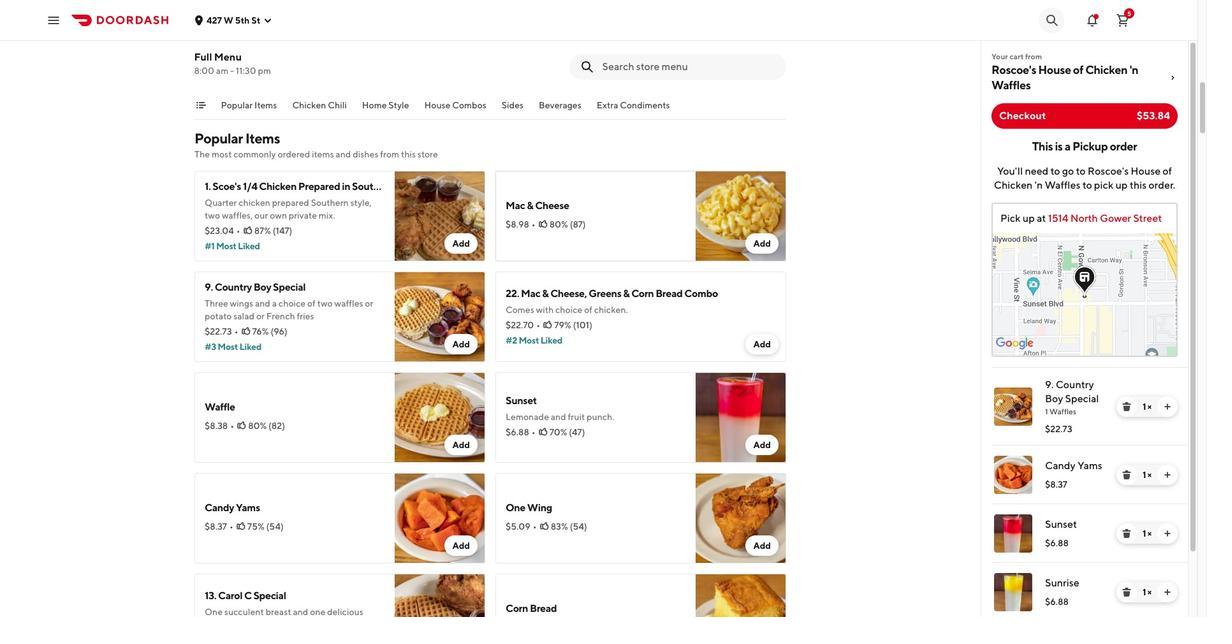 Task type: describe. For each thing, give the bounding box(es) containing it.
country for 9. country boy special 1 waffles
[[1056, 379, 1094, 391]]

• for $22.70 •
[[537, 320, 540, 330]]

full menu 8:00 am - 11:30 pm
[[195, 51, 271, 76]]

-
[[231, 66, 234, 76]]

1. scoe's 1/4 chicken prepared in southern style image
[[395, 171, 485, 262]]

mac & cheese image
[[696, 171, 786, 262]]

1.
[[205, 181, 211, 193]]

candy yams inside list
[[1045, 460, 1103, 472]]

0 horizontal spatial candy yams
[[205, 502, 260, 514]]

beverages
[[539, 100, 582, 110]]

0 horizontal spatial &
[[527, 200, 533, 212]]

dishes
[[353, 149, 379, 159]]

waffle image
[[395, 372, 485, 463]]

add for sunset
[[754, 440, 771, 450]]

1 vertical spatial candy
[[205, 502, 234, 514]]

list containing 9. country boy special
[[982, 367, 1188, 617]]

1 vertical spatial bread
[[530, 603, 557, 615]]

1. scoe's 1/4 chicken prepared in southern style quarter chicken prepared southern style, two waffles, our own private mix.
[[205, 181, 419, 221]]

carol
[[218, 590, 243, 602]]

427 w 5th st
[[207, 15, 260, 25]]

items for popular items the most commonly ordered items and dishes from this store
[[245, 130, 280, 147]]

(82)
[[269, 421, 285, 431]]

75%
[[247, 522, 265, 532]]

store
[[418, 149, 438, 159]]

in
[[342, 181, 350, 193]]

1/4
[[243, 181, 257, 193]]

70% (47)
[[550, 427, 585, 438]]

and inside popular items the most commonly ordered items and dishes from this store
[[336, 149, 351, 159]]

1 vertical spatial corn
[[506, 603, 528, 615]]

from inside popular items the most commonly ordered items and dishes from this store
[[380, 149, 399, 159]]

add one to cart image for candy yams
[[1163, 470, 1173, 480]]

2 horizontal spatial &
[[623, 288, 630, 300]]

#2 most liked
[[506, 335, 563, 346]]

waffles for 9.
[[1050, 407, 1077, 416]]

83%
[[551, 522, 568, 532]]

× for sunset
[[1148, 529, 1152, 539]]

choice inside 9. country boy special three wings and a choice of two waffles or potato salad or french fries
[[279, 298, 306, 309]]

5 items, open order cart image
[[1116, 12, 1131, 28]]

sunset for sunset
[[1045, 519, 1077, 531]]

chicken.
[[594, 305, 628, 315]]

remove item from cart image for 9. country boy special
[[1122, 402, 1132, 412]]

427
[[207, 15, 222, 25]]

9. country boy special three wings and a choice of two waffles or potato salad or french fries
[[205, 281, 373, 321]]

chicken inside you'll need to go to roscoe's house of chicken 'n waffles to pick up this order.
[[994, 179, 1033, 191]]

popular items button
[[221, 99, 277, 119]]

at
[[1037, 212, 1046, 225]]

1 for sunrise
[[1143, 587, 1146, 598]]

5
[[1128, 9, 1132, 17]]

up inside you'll need to go to roscoe's house of chicken 'n waffles to pick up this order.
[[1116, 179, 1128, 191]]

a inside 9. country boy special three wings and a choice of two waffles or potato salad or french fries
[[272, 298, 277, 309]]

1 × for 9. country boy special
[[1143, 402, 1152, 412]]

go
[[1062, 165, 1074, 177]]

and inside sunset lemonade and fruit punch.
[[551, 412, 566, 422]]

notification bell image
[[1085, 12, 1100, 28]]

one wing image
[[696, 473, 786, 564]]

add for one wing
[[754, 541, 771, 551]]

yams inside list
[[1078, 460, 1103, 472]]

extra condiments
[[597, 100, 670, 110]]

chicken inside roscoe's house of chicken 'n waffles
[[1086, 63, 1128, 77]]

need
[[1025, 165, 1049, 177]]

$23.04 •
[[205, 226, 240, 236]]

of inside roscoe's house of chicken 'n waffles
[[1073, 63, 1084, 77]]

w
[[224, 15, 233, 25]]

13. carol c special image
[[395, 574, 485, 617]]

add one to cart image
[[1163, 529, 1173, 539]]

1 horizontal spatial from
[[1025, 52, 1042, 61]]

• for $8.38 •
[[230, 421, 234, 431]]

1 horizontal spatial &
[[542, 288, 549, 300]]

am
[[216, 66, 229, 76]]

house inside button
[[425, 100, 451, 110]]

1514 north gower street link
[[1046, 212, 1162, 225]]

× for sunrise
[[1148, 587, 1152, 598]]

'n inside you'll need to go to roscoe's house of chicken 'n waffles to pick up this order.
[[1035, 179, 1043, 191]]

candy inside list
[[1045, 460, 1076, 472]]

of inside 9. country boy special three wings and a choice of two waffles or potato salad or french fries
[[307, 298, 316, 309]]

$5.09 •
[[506, 522, 537, 532]]

80% for waffle
[[248, 421, 267, 431]]

special for 13. carol c special
[[254, 590, 286, 602]]

pick
[[1094, 179, 1114, 191]]

private
[[289, 210, 317, 221]]

boy for 9. country boy special 1 waffles
[[1045, 393, 1064, 405]]

1 × for candy yams
[[1143, 470, 1152, 480]]

show menu categories image
[[196, 100, 206, 110]]

0 vertical spatial 9. country boy special image
[[395, 272, 485, 362]]

chili
[[328, 100, 347, 110]]

roscoe's inside roscoe's house of chicken 'n waffles
[[992, 63, 1037, 77]]

cheese,
[[551, 288, 587, 300]]

• for $22.73 •
[[234, 327, 238, 337]]

0 horizontal spatial or
[[256, 311, 265, 321]]

chicken chili
[[293, 100, 347, 110]]

80% (87)
[[550, 219, 586, 230]]

1 horizontal spatial or
[[365, 298, 373, 309]]

(96)
[[271, 327, 288, 337]]

quarter
[[205, 198, 237, 208]]

this inside popular items the most commonly ordered items and dishes from this store
[[401, 149, 416, 159]]

sunset for sunset lemonade and fruit punch.
[[506, 395, 537, 407]]

$6.88 for sunrise
[[1045, 597, 1069, 607]]

home
[[362, 100, 387, 110]]

76%
[[252, 327, 269, 337]]

map region
[[912, 138, 1207, 465]]

roscoe's house of chicken 'n waffles
[[992, 63, 1139, 92]]

items
[[312, 149, 334, 159]]

two inside 1. scoe's 1/4 chicken prepared in southern style quarter chicken prepared southern style, two waffles, our own private mix.
[[205, 210, 220, 221]]

chicken
[[239, 198, 270, 208]]

80% for mac & cheese
[[550, 219, 568, 230]]

street
[[1134, 212, 1162, 225]]

$5.09
[[506, 522, 531, 532]]

1 horizontal spatial a
[[1065, 140, 1071, 153]]

add for 1. scoe's 1/4 chicken prepared in southern style
[[452, 239, 470, 249]]

0 horizontal spatial yams
[[236, 502, 260, 514]]

• for $5.09 •
[[533, 522, 537, 532]]

add button for mac & cheese
[[746, 233, 779, 254]]

mac inside 22. mac & cheese, greens & corn bread combo comes with choice of chicken.
[[521, 288, 541, 300]]

your
[[992, 52, 1008, 61]]

1 for sunset
[[1143, 529, 1146, 539]]

style inside "button"
[[389, 100, 410, 110]]

to left pick
[[1083, 179, 1092, 191]]

you'll
[[998, 165, 1023, 177]]

cheese
[[535, 200, 569, 212]]

(47)
[[569, 427, 585, 438]]

the
[[195, 149, 210, 159]]

popular for popular items the most commonly ordered items and dishes from this store
[[195, 130, 243, 147]]

candy yams image for 75% (54)
[[395, 473, 485, 564]]

$23.04
[[205, 226, 234, 236]]

is
[[1055, 140, 1063, 153]]

chicken inside button
[[293, 100, 327, 110]]

waffles
[[335, 298, 363, 309]]

country for 9. country boy special three wings and a choice of two waffles or potato salad or french fries
[[215, 281, 252, 293]]

sunrise image
[[994, 573, 1033, 612]]

north
[[1071, 212, 1098, 225]]

order.
[[1149, 179, 1176, 191]]

#3 most liked
[[205, 342, 261, 352]]

corn bread
[[506, 603, 557, 615]]

pick up at 1514 north gower street
[[1001, 212, 1162, 225]]

roscoe's inside you'll need to go to roscoe's house of chicken 'n waffles to pick up this order.
[[1088, 165, 1129, 177]]

#1
[[205, 241, 215, 251]]

$8.98
[[506, 219, 529, 230]]

choice inside 22. mac & cheese, greens & corn bread combo comes with choice of chicken.
[[556, 305, 583, 315]]

our
[[255, 210, 268, 221]]

mac & cheese
[[506, 200, 569, 212]]

$53.84
[[1137, 110, 1170, 122]]

80% (82)
[[248, 421, 285, 431]]

add button for sunset
[[746, 435, 779, 455]]

waffle
[[205, 401, 235, 413]]

$8.37 for $8.37 •
[[205, 522, 227, 532]]

checkout
[[999, 110, 1046, 122]]



Task type: vqa. For each thing, say whether or not it's contained in the screenshot.
Sunrise IMAGE
yes



Task type: locate. For each thing, give the bounding box(es) containing it.
2 vertical spatial $6.88
[[1045, 597, 1069, 607]]

1 vertical spatial southern
[[311, 198, 349, 208]]

• for $23.04 •
[[237, 226, 240, 236]]

1 vertical spatial $6.88
[[1045, 538, 1069, 549]]

bread inside 22. mac & cheese, greens & corn bread combo comes with choice of chicken.
[[656, 288, 683, 300]]

1 vertical spatial or
[[256, 311, 265, 321]]

house combos
[[425, 100, 487, 110]]

comes
[[506, 305, 534, 315]]

1 for candy yams
[[1143, 470, 1146, 480]]

combo
[[685, 288, 718, 300]]

1 remove item from cart image from the top
[[1122, 402, 1132, 412]]

0 vertical spatial up
[[1116, 179, 1128, 191]]

your cart from
[[992, 52, 1042, 61]]

22.
[[506, 288, 519, 300]]

2 × from the top
[[1148, 470, 1152, 480]]

remove item from cart image
[[1122, 470, 1132, 480]]

boy inside 9. country boy special three wings and a choice of two waffles or potato salad or french fries
[[254, 281, 271, 293]]

add one to cart image for sunrise
[[1163, 587, 1173, 598]]

87%
[[254, 226, 271, 236]]

1 horizontal spatial $8.37
[[1045, 480, 1068, 490]]

yams up 75%
[[236, 502, 260, 514]]

2 (54) from the left
[[570, 522, 587, 532]]

1 horizontal spatial sunset image
[[994, 515, 1033, 553]]

add button for 9. country boy special
[[445, 334, 478, 355]]

two
[[205, 210, 220, 221], [317, 298, 333, 309]]

2 vertical spatial waffles
[[1050, 407, 1077, 416]]

roscoe's down cart
[[992, 63, 1037, 77]]

extra condiments button
[[597, 99, 670, 119]]

ordered
[[278, 149, 310, 159]]

boy inside 9. country boy special 1 waffles
[[1045, 393, 1064, 405]]

this is a pickup order
[[1032, 140, 1137, 153]]

1 vertical spatial $22.73
[[1045, 424, 1073, 434]]

0 horizontal spatial sunset
[[506, 395, 537, 407]]

fruit
[[568, 412, 585, 422]]

(54) for wing
[[570, 522, 587, 532]]

$22.70 •
[[506, 320, 540, 330]]

liked for 1/4
[[238, 241, 260, 251]]

• down 'lemonade'
[[532, 427, 536, 438]]

to right go
[[1076, 165, 1086, 177]]

most
[[212, 149, 232, 159]]

1 horizontal spatial this
[[1130, 179, 1147, 191]]

1 horizontal spatial southern
[[352, 181, 394, 193]]

wing
[[527, 502, 552, 514]]

0 vertical spatial special
[[273, 281, 306, 293]]

most for mac
[[519, 335, 539, 346]]

sunset up 'lemonade'
[[506, 395, 537, 407]]

you'll need to go to roscoe's house of chicken 'n waffles to pick up this order.
[[994, 165, 1176, 191]]

mac up $8.98
[[506, 200, 525, 212]]

liked down 79%
[[541, 335, 563, 346]]

1 horizontal spatial 80%
[[550, 219, 568, 230]]

liked down 87%
[[238, 241, 260, 251]]

sunrise
[[1045, 577, 1080, 589]]

0 horizontal spatial house
[[425, 100, 451, 110]]

mac right 22.
[[521, 288, 541, 300]]

0 horizontal spatial corn
[[506, 603, 528, 615]]

st
[[252, 15, 260, 25]]

full
[[195, 51, 212, 63]]

popular down -
[[221, 100, 253, 110]]

1 horizontal spatial and
[[336, 149, 351, 159]]

roscoe's up pick
[[1088, 165, 1129, 177]]

0 vertical spatial remove item from cart image
[[1122, 402, 1132, 412]]

open menu image
[[46, 12, 61, 28]]

0 horizontal spatial 'n
[[1035, 179, 1043, 191]]

80% left (82)
[[248, 421, 267, 431]]

1 vertical spatial special
[[1066, 393, 1099, 405]]

house inside roscoe's house of chicken 'n waffles
[[1039, 63, 1071, 77]]

• right the '$8.38'
[[230, 421, 234, 431]]

1 horizontal spatial two
[[317, 298, 333, 309]]

(54) for yams
[[266, 522, 284, 532]]

0 horizontal spatial 9.
[[205, 281, 213, 293]]

1 vertical spatial popular
[[195, 130, 243, 147]]

0 vertical spatial roscoe's
[[992, 63, 1037, 77]]

0 vertical spatial items
[[255, 100, 277, 110]]

0 vertical spatial 'n
[[1130, 63, 1139, 77]]

$8.98 •
[[506, 219, 536, 230]]

add one to cart image
[[1163, 402, 1173, 412], [1163, 470, 1173, 480], [1163, 587, 1173, 598]]

sunset up 'sunrise' on the right of page
[[1045, 519, 1077, 531]]

a right is
[[1065, 140, 1071, 153]]

this
[[401, 149, 416, 159], [1130, 179, 1147, 191]]

0 horizontal spatial and
[[255, 298, 270, 309]]

4 1 × from the top
[[1143, 587, 1152, 598]]

• left 75%
[[230, 522, 233, 532]]

combos
[[453, 100, 487, 110]]

0 vertical spatial from
[[1025, 52, 1042, 61]]

$22.73 for $22.73
[[1045, 424, 1073, 434]]

$8.37 •
[[205, 522, 233, 532]]

scoe's
[[213, 181, 241, 193]]

0 horizontal spatial from
[[380, 149, 399, 159]]

sunset inside list
[[1045, 519, 1077, 531]]

gower
[[1100, 212, 1131, 225]]

1 horizontal spatial candy yams image
[[994, 456, 1033, 494]]

1 × from the top
[[1148, 402, 1152, 412]]

remove item from cart image for sunset
[[1122, 529, 1132, 539]]

$6.88 up 'sunrise' on the right of page
[[1045, 538, 1069, 549]]

1 horizontal spatial choice
[[556, 305, 583, 315]]

southern up mix.
[[311, 198, 349, 208]]

0 vertical spatial house
[[1039, 63, 1071, 77]]

add for waffle
[[452, 440, 470, 450]]

to
[[1051, 165, 1060, 177], [1076, 165, 1086, 177], [1083, 179, 1092, 191]]

13. carol c special
[[205, 590, 286, 602]]

#2
[[506, 335, 517, 346]]

1 vertical spatial boy
[[1045, 393, 1064, 405]]

special inside 9. country boy special 1 waffles
[[1066, 393, 1099, 405]]

1 add one to cart image from the top
[[1163, 402, 1173, 412]]

corn bread image
[[696, 574, 786, 617]]

1 vertical spatial sunset image
[[994, 515, 1033, 553]]

sunset image inside list
[[994, 515, 1033, 553]]

11:30
[[236, 66, 257, 76]]

add button for one wing
[[746, 536, 779, 556]]

chicken chili button
[[293, 99, 347, 119]]

popular items
[[221, 100, 277, 110]]

most down $22.70 •
[[519, 335, 539, 346]]

1 horizontal spatial 9. country boy special image
[[994, 388, 1033, 426]]

mix.
[[319, 210, 335, 221]]

1 vertical spatial candy yams
[[205, 502, 260, 514]]

79% (101)
[[554, 320, 592, 330]]

1 horizontal spatial 'n
[[1130, 63, 1139, 77]]

13.
[[205, 590, 216, 602]]

9. for 9. country boy special 1 waffles
[[1045, 379, 1054, 391]]

(54) right 83%
[[570, 522, 587, 532]]

0 vertical spatial corn
[[632, 288, 654, 300]]

or right waffles
[[365, 298, 373, 309]]

0 horizontal spatial 9. country boy special image
[[395, 272, 485, 362]]

style,
[[350, 198, 372, 208]]

79%
[[554, 320, 571, 330]]

add button for waffle
[[445, 435, 478, 455]]

1 vertical spatial a
[[272, 298, 277, 309]]

home style
[[362, 100, 410, 110]]

and right wings
[[255, 298, 270, 309]]

1 vertical spatial 9.
[[1045, 379, 1054, 391]]

chicken left chili
[[293, 100, 327, 110]]

$8.37 for $8.37
[[1045, 480, 1068, 490]]

2 remove item from cart image from the top
[[1122, 529, 1132, 539]]

items
[[255, 100, 277, 110], [245, 130, 280, 147]]

punch.
[[587, 412, 615, 422]]

salad
[[234, 311, 255, 321]]

0 vertical spatial mac
[[506, 200, 525, 212]]

1 horizontal spatial sunset
[[1045, 519, 1077, 531]]

0 vertical spatial or
[[365, 298, 373, 309]]

style down store in the left top of the page
[[396, 181, 419, 193]]

$6.88 for sunset
[[1045, 538, 1069, 549]]

candy yams up '$8.37 •'
[[205, 502, 260, 514]]

$22.73 down potato
[[205, 327, 232, 337]]

to left go
[[1051, 165, 1060, 177]]

and inside 9. country boy special three wings and a choice of two waffles or potato salad or french fries
[[255, 298, 270, 309]]

$8.37
[[1045, 480, 1068, 490], [205, 522, 227, 532]]

sunset lemonade and fruit punch.
[[506, 395, 615, 422]]

liked for &
[[541, 335, 563, 346]]

of inside 22. mac & cheese, greens & corn bread combo comes with choice of chicken.
[[584, 305, 593, 315]]

add button for candy yams
[[445, 536, 478, 556]]

yams left remove item from cart image
[[1078, 460, 1103, 472]]

waffles inside 9. country boy special 1 waffles
[[1050, 407, 1077, 416]]

1
[[1143, 402, 1146, 412], [1045, 407, 1048, 416], [1143, 470, 1146, 480], [1143, 529, 1146, 539], [1143, 587, 1146, 598]]

& right greens
[[623, 288, 630, 300]]

chicken down notification bell image
[[1086, 63, 1128, 77]]

2 vertical spatial add one to cart image
[[1163, 587, 1173, 598]]

'n down need
[[1035, 179, 1043, 191]]

waffles inside roscoe's house of chicken 'n waffles
[[992, 78, 1031, 92]]

1 × for sunrise
[[1143, 587, 1152, 598]]

0 vertical spatial sunset
[[506, 395, 537, 407]]

remove item from cart image for sunrise
[[1122, 587, 1132, 598]]

0 horizontal spatial two
[[205, 210, 220, 221]]

cart
[[1010, 52, 1024, 61]]

pm
[[258, 66, 271, 76]]

2 add one to cart image from the top
[[1163, 470, 1173, 480]]

5th
[[235, 15, 250, 25]]

1 vertical spatial this
[[1130, 179, 1147, 191]]

$6.88 down 'sunrise' on the right of page
[[1045, 597, 1069, 607]]

corn inside 22. mac & cheese, greens & corn bread combo comes with choice of chicken.
[[632, 288, 654, 300]]

1 for 9. country boy special
[[1143, 402, 1146, 412]]

1 1 × from the top
[[1143, 402, 1152, 412]]

prepared
[[272, 198, 309, 208]]

add for candy yams
[[452, 541, 470, 551]]

$8.38
[[205, 421, 228, 431]]

chicken inside 1. scoe's 1/4 chicken prepared in southern style quarter chicken prepared southern style, two waffles, our own private mix.
[[259, 181, 297, 193]]

1 vertical spatial 80%
[[248, 421, 267, 431]]

up left at at the top of page
[[1023, 212, 1035, 225]]

• for $6.88 •
[[532, 427, 536, 438]]

9. for 9. country boy special three wings and a choice of two waffles or potato salad or french fries
[[205, 281, 213, 293]]

from right the dishes
[[380, 149, 399, 159]]

two down quarter
[[205, 210, 220, 221]]

list
[[982, 367, 1188, 617]]

3 1 × from the top
[[1143, 529, 1152, 539]]

0 vertical spatial yams
[[1078, 460, 1103, 472]]

of inside you'll need to go to roscoe's house of chicken 'n waffles to pick up this order.
[[1163, 165, 1172, 177]]

roscoe's
[[992, 63, 1037, 77], [1088, 165, 1129, 177]]

most down $22.73 •
[[218, 342, 238, 352]]

1 vertical spatial remove item from cart image
[[1122, 529, 1132, 539]]

popular items the most commonly ordered items and dishes from this store
[[195, 130, 438, 159]]

from right cart
[[1025, 52, 1042, 61]]

3 remove item from cart image from the top
[[1122, 587, 1132, 598]]

popular inside "button"
[[221, 100, 253, 110]]

1 horizontal spatial roscoe's
[[1088, 165, 1129, 177]]

1 vertical spatial sunset
[[1045, 519, 1077, 531]]

'n up $53.84
[[1130, 63, 1139, 77]]

• right $8.98
[[532, 219, 536, 230]]

french
[[266, 311, 295, 321]]

Item Search search field
[[603, 60, 776, 74]]

this inside you'll need to go to roscoe's house of chicken 'n waffles to pick up this order.
[[1130, 179, 1147, 191]]

add one to cart image for 9. country boy special
[[1163, 402, 1173, 412]]

style inside 1. scoe's 1/4 chicken prepared in southern style quarter chicken prepared southern style, two waffles, our own private mix.
[[396, 181, 419, 193]]

liked down 76%
[[240, 342, 261, 352]]

1 vertical spatial mac
[[521, 288, 541, 300]]

commonly
[[234, 149, 276, 159]]

0 horizontal spatial (54)
[[266, 522, 284, 532]]

1 horizontal spatial candy yams
[[1045, 460, 1103, 472]]

0 vertical spatial this
[[401, 149, 416, 159]]

items inside popular items the most commonly ordered items and dishes from this store
[[245, 130, 280, 147]]

× for candy yams
[[1148, 470, 1152, 480]]

1 vertical spatial add one to cart image
[[1163, 470, 1173, 480]]

• for $8.37 •
[[230, 522, 233, 532]]

liked for boy
[[240, 342, 261, 352]]

$22.73 down 9. country boy special 1 waffles
[[1045, 424, 1073, 434]]

chicken down you'll
[[994, 179, 1033, 191]]

lemonade
[[506, 412, 549, 422]]

'n inside roscoe's house of chicken 'n waffles
[[1130, 63, 1139, 77]]

1 horizontal spatial (54)
[[570, 522, 587, 532]]

3 × from the top
[[1148, 529, 1152, 539]]

1 horizontal spatial up
[[1116, 179, 1128, 191]]

pickup
[[1073, 140, 1108, 153]]

house inside you'll need to go to roscoe's house of chicken 'n waffles to pick up this order.
[[1131, 165, 1161, 177]]

9. inside 9. country boy special 1 waffles
[[1045, 379, 1054, 391]]

1 horizontal spatial candy
[[1045, 460, 1076, 472]]

0 vertical spatial $22.73
[[205, 327, 232, 337]]

1 vertical spatial 'n
[[1035, 179, 1043, 191]]

with
[[536, 305, 554, 315]]

80% left (87)
[[550, 219, 568, 230]]

popular up most
[[195, 130, 243, 147]]

most down $23.04 •
[[216, 241, 236, 251]]

& up $8.98 •
[[527, 200, 533, 212]]

1 (54) from the left
[[266, 522, 284, 532]]

• for $8.98 •
[[532, 219, 536, 230]]

&
[[527, 200, 533, 212], [542, 288, 549, 300], [623, 288, 630, 300]]

house down your cart from
[[1039, 63, 1071, 77]]

0 vertical spatial bread
[[656, 288, 683, 300]]

boy
[[254, 281, 271, 293], [1045, 393, 1064, 405]]

$22.73 inside list
[[1045, 424, 1073, 434]]

$6.88 down 'lemonade'
[[506, 427, 529, 438]]

0 horizontal spatial $8.37
[[205, 522, 227, 532]]

two inside 9. country boy special three wings and a choice of two waffles or potato salad or french fries
[[317, 298, 333, 309]]

choice up 79% (101)
[[556, 305, 583, 315]]

special for 9. country boy special 1 waffles
[[1066, 393, 1099, 405]]

candy
[[1045, 460, 1076, 472], [205, 502, 234, 514]]

0 vertical spatial sunset image
[[696, 372, 786, 463]]

& up the with
[[542, 288, 549, 300]]

2 vertical spatial house
[[1131, 165, 1161, 177]]

three
[[205, 298, 228, 309]]

$22.73 for $22.73 •
[[205, 327, 232, 337]]

choice
[[279, 298, 306, 309], [556, 305, 583, 315]]

$6.88
[[506, 427, 529, 438], [1045, 538, 1069, 549], [1045, 597, 1069, 607]]

country inside 9. country boy special three wings and a choice of two waffles or potato salad or french fries
[[215, 281, 252, 293]]

1 vertical spatial country
[[1056, 379, 1094, 391]]

1 vertical spatial two
[[317, 298, 333, 309]]

5 button
[[1110, 7, 1136, 33]]

popular inside popular items the most commonly ordered items and dishes from this store
[[195, 130, 243, 147]]

house combos button
[[425, 99, 487, 119]]

0 vertical spatial popular
[[221, 100, 253, 110]]

• up #2 most liked
[[537, 320, 540, 330]]

9. country boy special image
[[395, 272, 485, 362], [994, 388, 1033, 426]]

order
[[1110, 140, 1137, 153]]

add button for 1. scoe's 1/4 chicken prepared in southern style
[[445, 233, 478, 254]]

• down waffles,
[[237, 226, 240, 236]]

sunset inside sunset lemonade and fruit punch.
[[506, 395, 537, 407]]

prepared
[[298, 181, 340, 193]]

• right $5.09
[[533, 522, 537, 532]]

beverages button
[[539, 99, 582, 119]]

0 horizontal spatial this
[[401, 149, 416, 159]]

country inside 9. country boy special 1 waffles
[[1056, 379, 1094, 391]]

83% (54)
[[551, 522, 587, 532]]

up right pick
[[1116, 179, 1128, 191]]

southern up style,
[[352, 181, 394, 193]]

87% (147)
[[254, 226, 292, 236]]

427 w 5th st button
[[194, 15, 273, 25]]

1 horizontal spatial bread
[[656, 288, 683, 300]]

1 vertical spatial waffles
[[1045, 179, 1081, 191]]

1 vertical spatial roscoe's
[[1088, 165, 1129, 177]]

waffles inside you'll need to go to roscoe's house of chicken 'n waffles to pick up this order.
[[1045, 179, 1081, 191]]

0 horizontal spatial up
[[1023, 212, 1035, 225]]

up
[[1116, 179, 1128, 191], [1023, 212, 1035, 225]]

special inside 9. country boy special three wings and a choice of two waffles or potato salad or french fries
[[273, 281, 306, 293]]

9. inside 9. country boy special three wings and a choice of two waffles or potato salad or french fries
[[205, 281, 213, 293]]

1 vertical spatial and
[[255, 298, 270, 309]]

wings
[[230, 298, 253, 309]]

roscoe's house of chicken 'n waffles link
[[992, 63, 1178, 93]]

1 vertical spatial $8.37
[[205, 522, 227, 532]]

0 horizontal spatial $22.73
[[205, 327, 232, 337]]

items for popular items
[[255, 100, 277, 110]]

home style button
[[362, 99, 410, 119]]

0 vertical spatial $6.88
[[506, 427, 529, 438]]

4 × from the top
[[1148, 587, 1152, 598]]

this left store in the left top of the page
[[401, 149, 416, 159]]

items down pm
[[255, 100, 277, 110]]

greens
[[589, 288, 622, 300]]

items up commonly in the left of the page
[[245, 130, 280, 147]]

1 horizontal spatial corn
[[632, 288, 654, 300]]

$22.73 •
[[205, 327, 238, 337]]

popular for popular items
[[221, 100, 253, 110]]

house up order.
[[1131, 165, 1161, 177]]

or up 76%
[[256, 311, 265, 321]]

remove item from cart image
[[1122, 402, 1132, 412], [1122, 529, 1132, 539], [1122, 587, 1132, 598]]

(54) right 75%
[[266, 522, 284, 532]]

2 vertical spatial remove item from cart image
[[1122, 587, 1132, 598]]

add
[[452, 239, 470, 249], [754, 239, 771, 249], [452, 339, 470, 350], [754, 339, 771, 350], [452, 440, 470, 450], [754, 440, 771, 450], [452, 541, 470, 551], [754, 541, 771, 551]]

1 vertical spatial from
[[380, 149, 399, 159]]

sunset
[[506, 395, 537, 407], [1045, 519, 1077, 531]]

0 horizontal spatial country
[[215, 281, 252, 293]]

0 horizontal spatial 80%
[[248, 421, 267, 431]]

candy yams image
[[994, 456, 1033, 494], [395, 473, 485, 564]]

this left order.
[[1130, 179, 1147, 191]]

candy yams image for 9.
[[994, 456, 1033, 494]]

items inside "button"
[[255, 100, 277, 110]]

#1 most liked
[[205, 241, 260, 251]]

a up french
[[272, 298, 277, 309]]

70%
[[550, 427, 567, 438]]

and right items
[[336, 149, 351, 159]]

special for 9. country boy special three wings and a choice of two waffles or potato salad or french fries
[[273, 281, 306, 293]]

one
[[506, 502, 526, 514]]

1 vertical spatial style
[[396, 181, 419, 193]]

1 × for sunset
[[1143, 529, 1152, 539]]

add for mac & cheese
[[754, 239, 771, 249]]

2 vertical spatial and
[[551, 412, 566, 422]]

add for 9. country boy special
[[452, 339, 470, 350]]

0 vertical spatial 80%
[[550, 219, 568, 230]]

× for 9. country boy special
[[1148, 402, 1152, 412]]

house left combos
[[425, 100, 451, 110]]

22. mac & cheese, greens & corn bread combo comes with choice of chicken.
[[506, 288, 718, 315]]

boy for 9. country boy special three wings and a choice of two waffles or potato salad or french fries
[[254, 281, 271, 293]]

most for country
[[218, 342, 238, 352]]

2 horizontal spatial house
[[1131, 165, 1161, 177]]

0 vertical spatial add one to cart image
[[1163, 402, 1173, 412]]

3 add one to cart image from the top
[[1163, 587, 1173, 598]]

style right home
[[389, 100, 410, 110]]

1 inside 9. country boy special 1 waffles
[[1045, 407, 1048, 416]]

2 1 × from the top
[[1143, 470, 1152, 480]]

chicken up the prepared
[[259, 181, 297, 193]]

choice up french
[[279, 298, 306, 309]]

or
[[365, 298, 373, 309], [256, 311, 265, 321]]

0 horizontal spatial sunset image
[[696, 372, 786, 463]]

waffles for roscoe's
[[992, 78, 1031, 92]]

candy yams left remove item from cart image
[[1045, 460, 1103, 472]]

(147)
[[273, 226, 292, 236]]

most for scoe's
[[216, 241, 236, 251]]

two left waffles
[[317, 298, 333, 309]]

powered by google image
[[996, 337, 1034, 350]]

and up 70%
[[551, 412, 566, 422]]

(101)
[[573, 320, 592, 330]]

• up #3 most liked
[[234, 327, 238, 337]]

sunset image
[[696, 372, 786, 463], [994, 515, 1033, 553]]

75% (54)
[[247, 522, 284, 532]]



